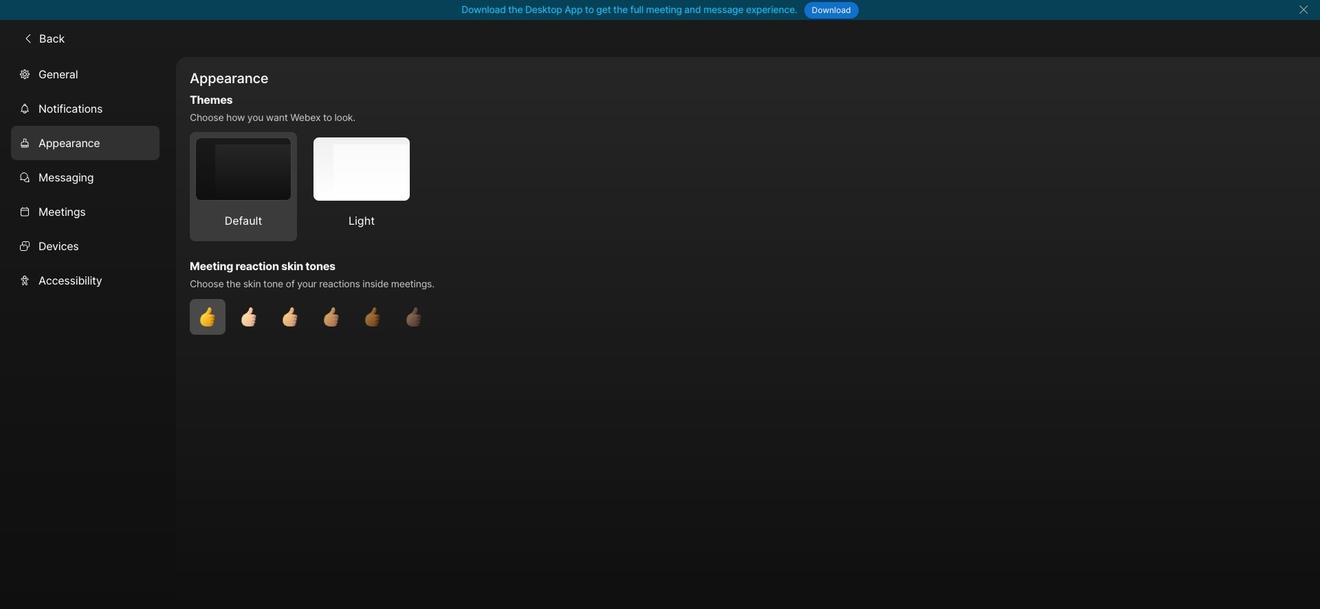 Task type: locate. For each thing, give the bounding box(es) containing it.
skin tone picker toolbar
[[190, 299, 1074, 335]]

settings navigation
[[0, 57, 176, 609]]

cancel_16 image
[[1298, 4, 1309, 15]]

devices tab
[[11, 229, 160, 263]]



Task type: describe. For each thing, give the bounding box(es) containing it.
accessibility tab
[[11, 263, 160, 297]]

notifications tab
[[11, 91, 160, 125]]

messaging tab
[[11, 160, 160, 194]]

general tab
[[11, 57, 160, 91]]

appearance tab
[[11, 125, 160, 160]]

meetings tab
[[11, 194, 160, 229]]



